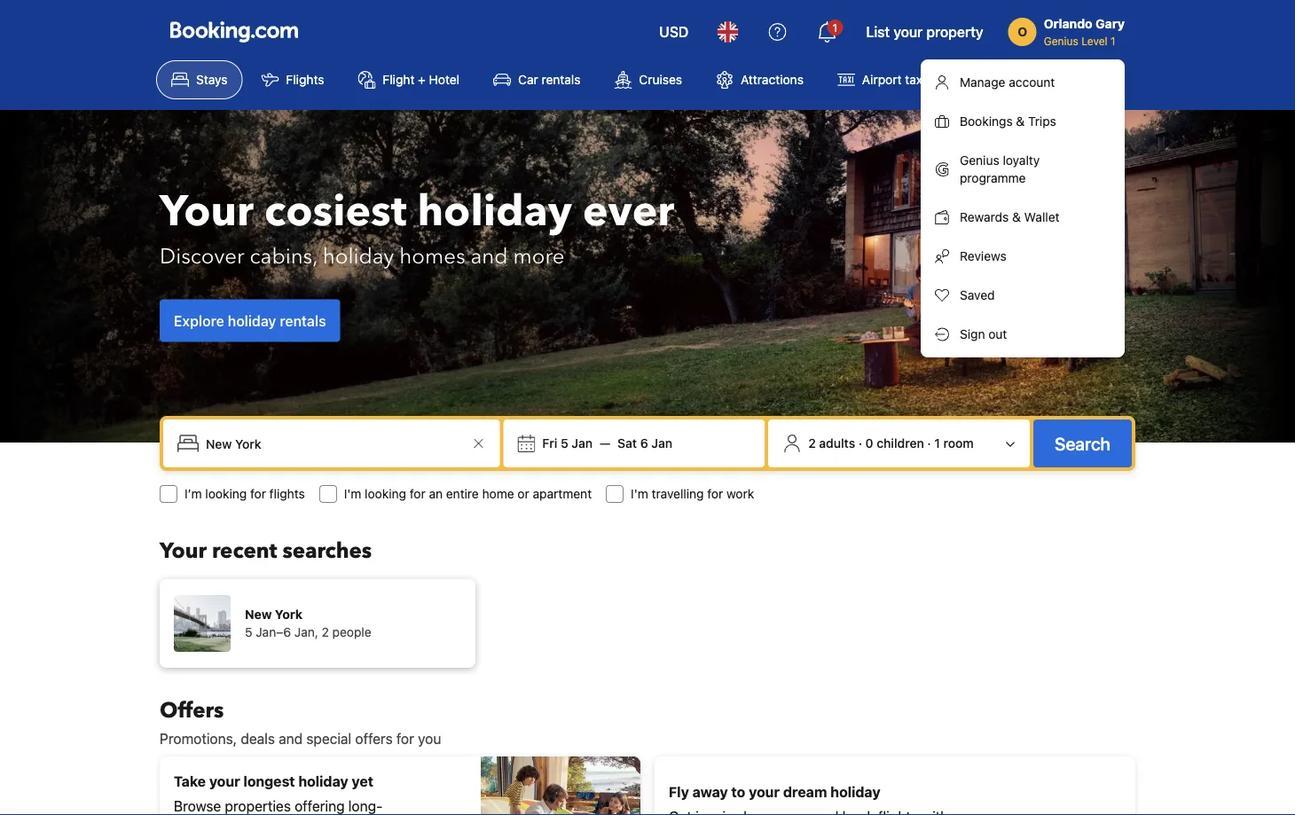 Task type: describe. For each thing, give the bounding box(es) containing it.
holiday right dream
[[830, 784, 880, 801]]

children
[[877, 436, 924, 451]]

ever
[[583, 182, 674, 240]]

looking for i'm
[[365, 487, 406, 501]]

apartment
[[533, 487, 592, 501]]

your for list
[[893, 24, 923, 40]]

i'm for i'm travelling for work
[[631, 487, 648, 501]]

programme
[[960, 171, 1026, 185]]

and inside offers promotions, deals and special offers for you
[[279, 730, 303, 747]]

explore
[[174, 312, 224, 329]]

2 jan from the left
[[651, 436, 672, 451]]

2 adults · 0 children · 1 room
[[808, 436, 974, 451]]

sat
[[618, 436, 637, 451]]

2 adults · 0 children · 1 room button
[[775, 427, 1023, 460]]

i'm looking for an entire home or apartment
[[344, 487, 592, 501]]

+
[[418, 72, 426, 87]]

offers promotions, deals and special offers for you
[[160, 696, 441, 747]]

long-
[[348, 798, 383, 815]]

your cosiest holiday ever discover cabins, holiday homes and more
[[160, 182, 674, 271]]

2 inside button
[[808, 436, 816, 451]]

genius loyalty programme
[[960, 153, 1040, 185]]

list your property
[[866, 24, 983, 40]]

for for flights
[[250, 487, 266, 501]]

travelling
[[652, 487, 704, 501]]

yet
[[352, 773, 373, 790]]

special
[[306, 730, 351, 747]]

for for an
[[410, 487, 425, 501]]

usd button
[[649, 11, 699, 53]]

offering
[[295, 798, 345, 815]]

genius inside genius loyalty programme
[[960, 153, 999, 168]]

rewards
[[960, 210, 1009, 224]]

& for trips
[[1016, 114, 1025, 129]]

property
[[926, 24, 983, 40]]

people
[[332, 625, 371, 640]]

airport taxis
[[862, 72, 932, 87]]

flights
[[269, 487, 305, 501]]

manage account link
[[921, 63, 1125, 102]]

homes
[[399, 242, 465, 271]]

searches
[[282, 536, 372, 565]]

offers
[[160, 696, 224, 725]]

offers
[[355, 730, 393, 747]]

take your longest holiday yet browse properties offering long-
[[174, 773, 383, 815]]

away
[[693, 784, 728, 801]]

take
[[174, 773, 206, 790]]

search
[[1055, 433, 1111, 454]]

rewards & wallet link
[[921, 198, 1125, 237]]

cabins,
[[250, 242, 317, 271]]

attractions
[[741, 72, 804, 87]]

browse
[[174, 798, 221, 815]]

1 jan from the left
[[572, 436, 593, 451]]

fly
[[669, 784, 689, 801]]

airport taxis link
[[822, 60, 947, 99]]

saved link
[[921, 276, 1125, 315]]

bookings & trips link
[[921, 102, 1125, 141]]

booking.com image
[[170, 21, 298, 43]]

rentals inside "link"
[[542, 72, 580, 87]]

promotions,
[[160, 730, 237, 747]]

rewards & wallet
[[960, 210, 1060, 224]]

orlando
[[1044, 16, 1093, 31]]

flight + hotel
[[383, 72, 460, 87]]

gary
[[1096, 16, 1125, 31]]

wallet
[[1024, 210, 1060, 224]]

discover
[[160, 242, 244, 271]]

your recent searches
[[160, 536, 372, 565]]

1 inside orlando gary genius level 1
[[1110, 35, 1115, 47]]

bookings & trips
[[960, 114, 1056, 129]]

car rentals link
[[478, 60, 596, 99]]

list
[[866, 24, 890, 40]]

1 inside button
[[934, 436, 940, 451]]

home
[[482, 487, 514, 501]]

cruises
[[639, 72, 682, 87]]

2 · from the left
[[927, 436, 931, 451]]

—
[[600, 436, 610, 451]]

cruises link
[[599, 60, 697, 99]]

loyalty
[[1003, 153, 1040, 168]]

Where are you going? field
[[199, 428, 468, 459]]

& for wallet
[[1012, 210, 1021, 224]]

1 horizontal spatial 5
[[561, 436, 568, 451]]

explore holiday rentals
[[174, 312, 326, 329]]

take your longest holiday yet image
[[481, 757, 640, 815]]

car rentals
[[518, 72, 580, 87]]

bookings
[[960, 114, 1013, 129]]

flights link
[[246, 60, 339, 99]]

your for cosiest
[[160, 182, 254, 240]]

flights
[[286, 72, 324, 87]]

adults
[[819, 436, 855, 451]]

taxis
[[905, 72, 932, 87]]

fri 5 jan — sat 6 jan
[[542, 436, 672, 451]]

out
[[988, 327, 1007, 342]]

holiday inside take your longest holiday yet browse properties offering long-
[[298, 773, 348, 790]]



Task type: vqa. For each thing, say whether or not it's contained in the screenshot.
ride inside admission to the london eye a 30-minute ride on the london eye to see the city's most famous landmarks
no



Task type: locate. For each thing, give the bounding box(es) containing it.
longest
[[243, 773, 295, 790]]

your account menu orlando gary genius level 1 element
[[1008, 8, 1132, 49]]

your inside take your longest holiday yet browse properties offering long-
[[209, 773, 240, 790]]

& left trips
[[1016, 114, 1025, 129]]

holiday right explore
[[228, 312, 276, 329]]

your inside "your cosiest holiday ever discover cabins, holiday homes and more"
[[160, 182, 254, 240]]

or
[[518, 487, 529, 501]]

jan right 6
[[651, 436, 672, 451]]

0 vertical spatial genius
[[1044, 35, 1078, 47]]

1 vertical spatial 2
[[322, 625, 329, 640]]

properties
[[225, 798, 291, 815]]

flight + hotel link
[[343, 60, 475, 99]]

0 horizontal spatial jan
[[572, 436, 593, 451]]

1 vertical spatial genius
[[960, 153, 999, 168]]

2 vertical spatial 1
[[934, 436, 940, 451]]

for left you
[[396, 730, 414, 747]]

2 right jan,
[[322, 625, 329, 640]]

2 horizontal spatial 1
[[1110, 35, 1115, 47]]

sign out
[[960, 327, 1007, 342]]

usd
[[659, 24, 689, 40]]

0 horizontal spatial looking
[[205, 487, 247, 501]]

1 your from the top
[[160, 182, 254, 240]]

holiday
[[417, 182, 572, 240], [323, 242, 394, 271], [228, 312, 276, 329], [298, 773, 348, 790], [830, 784, 880, 801]]

an
[[429, 487, 443, 501]]

5 inside new york 5 jan–6 jan, 2 people
[[245, 625, 252, 640]]

fri 5 jan button
[[535, 428, 600, 459]]

hotel
[[429, 72, 460, 87]]

2 left adults
[[808, 436, 816, 451]]

i'm for i'm looking for an entire home or apartment
[[344, 487, 361, 501]]

0 vertical spatial 2
[[808, 436, 816, 451]]

genius
[[1044, 35, 1078, 47], [960, 153, 999, 168]]

1 horizontal spatial looking
[[365, 487, 406, 501]]

looking right i'm
[[205, 487, 247, 501]]

0 horizontal spatial i'm
[[344, 487, 361, 501]]

attractions link
[[701, 60, 819, 99]]

0 horizontal spatial ·
[[858, 436, 862, 451]]

1 horizontal spatial 1
[[934, 436, 940, 451]]

for left flights
[[250, 487, 266, 501]]

0
[[865, 436, 873, 451]]

trips
[[1028, 114, 1056, 129]]

· right children
[[927, 436, 931, 451]]

genius inside orlando gary genius level 1
[[1044, 35, 1078, 47]]

& inside the rewards & wallet link
[[1012, 210, 1021, 224]]

0 horizontal spatial your
[[209, 773, 240, 790]]

0 horizontal spatial rentals
[[280, 312, 326, 329]]

list your property link
[[855, 11, 994, 53]]

1 looking from the left
[[205, 487, 247, 501]]

looking
[[205, 487, 247, 501], [365, 487, 406, 501]]

2 horizontal spatial your
[[893, 24, 923, 40]]

reviews link
[[921, 237, 1125, 276]]

1 vertical spatial 1
[[1110, 35, 1115, 47]]

explore holiday rentals link
[[160, 299, 340, 342]]

jan,
[[294, 625, 318, 640]]

holiday down cosiest
[[323, 242, 394, 271]]

i'm left travelling at the right bottom
[[631, 487, 648, 501]]

2
[[808, 436, 816, 451], [322, 625, 329, 640]]

york
[[275, 607, 303, 622]]

0 vertical spatial your
[[160, 182, 254, 240]]

for
[[250, 487, 266, 501], [410, 487, 425, 501], [707, 487, 723, 501], [396, 730, 414, 747]]

jan left —
[[572, 436, 593, 451]]

and left more
[[471, 242, 508, 271]]

genius down orlando
[[1044, 35, 1078, 47]]

6
[[640, 436, 648, 451]]

holiday up more
[[417, 182, 572, 240]]

cosiest
[[264, 182, 407, 240]]

0 horizontal spatial 1
[[833, 21, 838, 34]]

1 button
[[806, 11, 848, 53]]

2 inside new york 5 jan–6 jan, 2 people
[[322, 625, 329, 640]]

· left 0
[[858, 436, 862, 451]]

i'm travelling for work
[[631, 487, 754, 501]]

o
[[1018, 24, 1027, 39]]

work
[[726, 487, 754, 501]]

&
[[1016, 114, 1025, 129], [1012, 210, 1021, 224]]

dream
[[783, 784, 827, 801]]

and
[[471, 242, 508, 271], [279, 730, 303, 747]]

1 horizontal spatial i'm
[[631, 487, 648, 501]]

entire
[[446, 487, 479, 501]]

holiday up offering
[[298, 773, 348, 790]]

i'm down where are you going? field
[[344, 487, 361, 501]]

0 horizontal spatial 2
[[322, 625, 329, 640]]

manage
[[960, 75, 1005, 90]]

car
[[518, 72, 538, 87]]

1 horizontal spatial rentals
[[542, 72, 580, 87]]

1 vertical spatial your
[[160, 536, 207, 565]]

0 horizontal spatial 5
[[245, 625, 252, 640]]

your
[[160, 182, 254, 240], [160, 536, 207, 565]]

1 vertical spatial rentals
[[280, 312, 326, 329]]

flight
[[383, 72, 415, 87]]

1 · from the left
[[858, 436, 862, 451]]

1 horizontal spatial 2
[[808, 436, 816, 451]]

for inside offers promotions, deals and special offers for you
[[396, 730, 414, 747]]

1 horizontal spatial jan
[[651, 436, 672, 451]]

reviews
[[960, 249, 1007, 263]]

1 horizontal spatial ·
[[927, 436, 931, 451]]

search button
[[1033, 420, 1132, 467]]

your right to
[[749, 784, 780, 801]]

your right take
[[209, 773, 240, 790]]

1 left list at the right top of the page
[[833, 21, 838, 34]]

jan–6
[[256, 625, 291, 640]]

2 looking from the left
[[365, 487, 406, 501]]

2 your from the top
[[160, 536, 207, 565]]

your right list at the right top of the page
[[893, 24, 923, 40]]

looking left an
[[365, 487, 406, 501]]

room
[[943, 436, 974, 451]]

0 vertical spatial &
[[1016, 114, 1025, 129]]

rentals
[[542, 72, 580, 87], [280, 312, 326, 329]]

1 vertical spatial 5
[[245, 625, 252, 640]]

1 vertical spatial and
[[279, 730, 303, 747]]

1 horizontal spatial genius
[[1044, 35, 1078, 47]]

1 horizontal spatial your
[[749, 784, 780, 801]]

and right deals
[[279, 730, 303, 747]]

your down i'm
[[160, 536, 207, 565]]

new york 5 jan–6 jan, 2 people
[[245, 607, 371, 640]]

fri
[[542, 436, 557, 451]]

0 vertical spatial 5
[[561, 436, 568, 451]]

fly away to your dream holiday
[[669, 784, 880, 801]]

saved
[[960, 288, 995, 302]]

for for work
[[707, 487, 723, 501]]

your for take
[[209, 773, 240, 790]]

i'm looking for flights
[[184, 487, 305, 501]]

deals
[[241, 730, 275, 747]]

stays
[[196, 72, 227, 87]]

for left work
[[707, 487, 723, 501]]

your up discover
[[160, 182, 254, 240]]

stays link
[[156, 60, 243, 99]]

genius up 'programme'
[[960, 153, 999, 168]]

recent
[[212, 536, 277, 565]]

1 vertical spatial &
[[1012, 210, 1021, 224]]

and inside "your cosiest holiday ever discover cabins, holiday homes and more"
[[471, 242, 508, 271]]

holiday inside explore holiday rentals link
[[228, 312, 276, 329]]

jan
[[572, 436, 593, 451], [651, 436, 672, 451]]

& inside bookings & trips 'link'
[[1016, 114, 1025, 129]]

to
[[731, 784, 745, 801]]

rentals down cabins,
[[280, 312, 326, 329]]

1 i'm from the left
[[344, 487, 361, 501]]

genius loyalty programme link
[[921, 141, 1125, 198]]

0 horizontal spatial and
[[279, 730, 303, 747]]

1 inside dropdown button
[[833, 21, 838, 34]]

5 right fri
[[561, 436, 568, 451]]

rentals right car
[[542, 72, 580, 87]]

for left an
[[410, 487, 425, 501]]

0 vertical spatial 1
[[833, 21, 838, 34]]

more
[[513, 242, 564, 271]]

5 down new
[[245, 625, 252, 640]]

sign out button
[[921, 315, 1125, 354]]

fly away to your dream holiday image
[[997, 776, 1121, 815]]

manage account
[[960, 75, 1055, 90]]

i'm
[[344, 487, 361, 501], [631, 487, 648, 501]]

1 down gary
[[1110, 35, 1115, 47]]

you
[[418, 730, 441, 747]]

2 i'm from the left
[[631, 487, 648, 501]]

0 horizontal spatial genius
[[960, 153, 999, 168]]

sat 6 jan button
[[610, 428, 680, 459]]

1 horizontal spatial and
[[471, 242, 508, 271]]

0 vertical spatial and
[[471, 242, 508, 271]]

& left 'wallet' at right top
[[1012, 210, 1021, 224]]

orlando gary genius level 1
[[1044, 16, 1125, 47]]

i'm
[[184, 487, 202, 501]]

1 left room
[[934, 436, 940, 451]]

looking for i'm
[[205, 487, 247, 501]]

0 vertical spatial rentals
[[542, 72, 580, 87]]

your for recent
[[160, 536, 207, 565]]

new
[[245, 607, 272, 622]]



